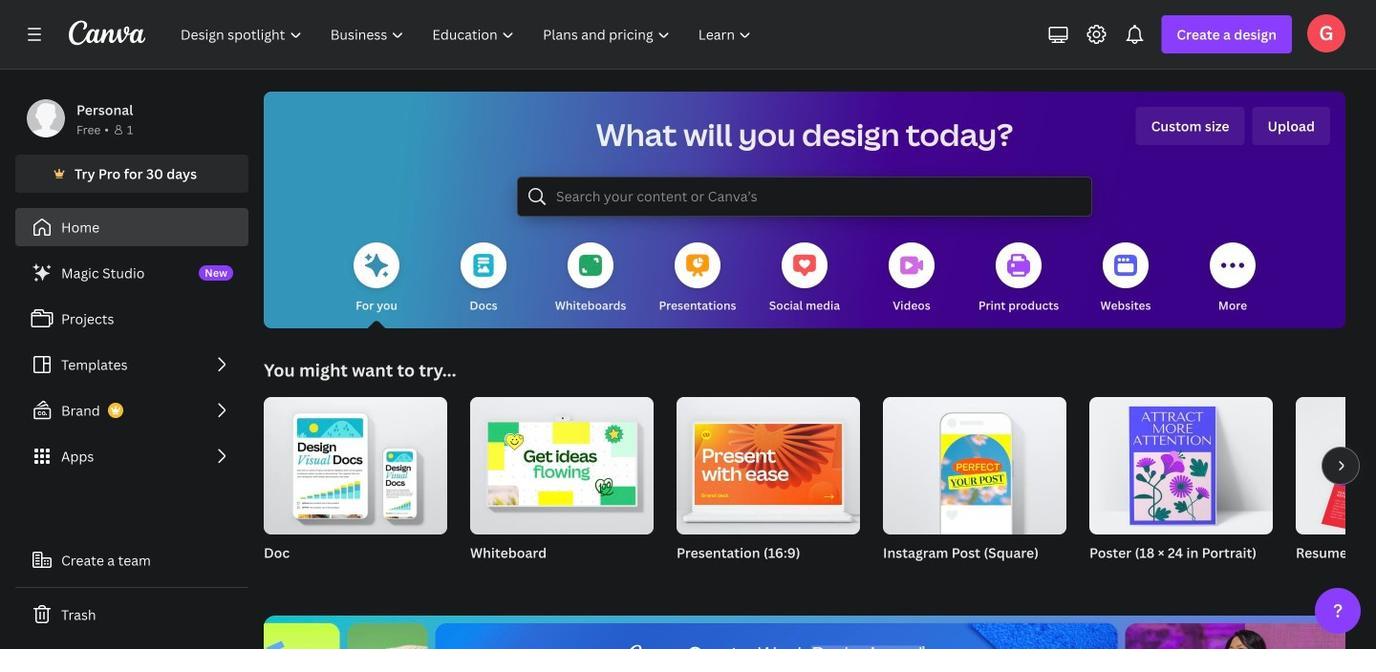 Task type: vqa. For each thing, say whether or not it's contained in the screenshot.
Search search box
yes



Task type: locate. For each thing, give the bounding box(es) containing it.
group
[[264, 390, 447, 587], [264, 390, 447, 535], [883, 390, 1067, 587], [883, 390, 1067, 535], [1089, 390, 1273, 587], [1089, 390, 1273, 535], [470, 398, 654, 587], [677, 398, 860, 587], [1296, 398, 1376, 587], [1296, 398, 1376, 535]]

None search field
[[518, 178, 1091, 216]]

genericname382024 image
[[1307, 14, 1346, 52]]

list
[[15, 254, 248, 476]]

Search search field
[[556, 179, 1053, 215]]

top level navigation element
[[168, 15, 768, 54]]

genericname382024 image
[[1307, 14, 1346, 52]]



